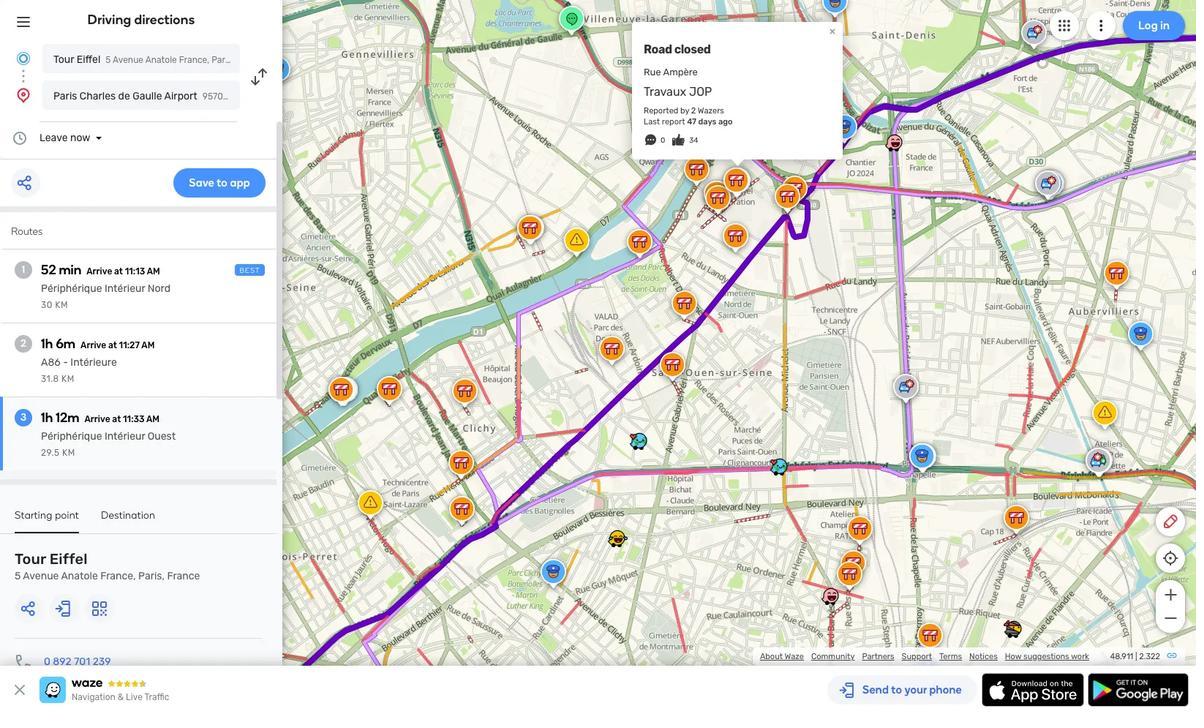 Task type: locate. For each thing, give the bounding box(es) containing it.
avenue down the starting point button
[[23, 570, 59, 583]]

eiffel down the starting point button
[[50, 551, 88, 568]]

at left the 11:13
[[114, 266, 123, 277]]

1 vertical spatial france,
[[100, 570, 136, 583]]

am right 11:27
[[142, 340, 155, 351]]

tour eiffel 5 avenue anatole france, paris, france up 'gaulle'
[[53, 53, 265, 66]]

eiffel
[[77, 53, 101, 66], [50, 551, 88, 568]]

1 vertical spatial at
[[108, 340, 117, 351]]

france,
[[179, 55, 210, 65], [100, 570, 136, 583]]

5
[[106, 55, 111, 65], [15, 570, 21, 583]]

directions
[[134, 12, 195, 28]]

tour eiffel 5 avenue anatole france, paris, france
[[53, 53, 265, 66], [15, 551, 200, 583]]

partners link
[[863, 652, 895, 662]]

0 horizontal spatial 0
[[44, 656, 50, 668]]

arrive up intérieure
[[81, 340, 106, 351]]

1 périphérique from the top
[[41, 283, 102, 295]]

waze
[[785, 652, 805, 662]]

1 vertical spatial 1h
[[41, 410, 53, 426]]

2 vertical spatial km
[[62, 448, 75, 458]]

0 vertical spatial france,
[[179, 55, 210, 65]]

0 vertical spatial km
[[55, 300, 68, 310]]

2 left 6m
[[21, 337, 26, 350]]

at left 11:27
[[108, 340, 117, 351]]

km inside périphérique intérieur ouest 29.5 km
[[62, 448, 75, 458]]

am
[[147, 266, 160, 277], [142, 340, 155, 351], [146, 414, 160, 425]]

0 vertical spatial périphérique
[[41, 283, 102, 295]]

arrive inside 52 min arrive at 11:13 am
[[87, 266, 112, 277]]

intérieur
[[105, 283, 145, 295], [105, 430, 145, 443]]

suggestions
[[1024, 652, 1070, 662]]

0 vertical spatial am
[[147, 266, 160, 277]]

current location image
[[15, 50, 32, 67]]

0 horizontal spatial 2
[[21, 337, 26, 350]]

0 vertical spatial anatole
[[145, 55, 177, 65]]

tour up paris
[[53, 53, 74, 66]]

arrive for 1h 6m
[[81, 340, 106, 351]]

zoom out image
[[1162, 610, 1181, 627]]

france, up airport
[[179, 55, 210, 65]]

am inside 1h 6m arrive at 11:27 am
[[142, 340, 155, 351]]

12m
[[56, 410, 79, 426]]

arrive inside 1h 12m arrive at 11:33 am
[[85, 414, 110, 425]]

leave now
[[40, 132, 90, 144]]

1h 12m arrive at 11:33 am
[[41, 410, 160, 426]]

0 horizontal spatial tour
[[15, 551, 46, 568]]

0 vertical spatial 1h
[[41, 336, 53, 352]]

1h 6m arrive at 11:27 am
[[41, 336, 155, 352]]

anatole down point
[[61, 570, 98, 583]]

am inside 52 min arrive at 11:13 am
[[147, 266, 160, 277]]

0 vertical spatial intérieur
[[105, 283, 145, 295]]

2 1h from the top
[[41, 410, 53, 426]]

11:13
[[125, 266, 145, 277]]

0 vertical spatial tour eiffel 5 avenue anatole france, paris, france
[[53, 53, 265, 66]]

tour
[[53, 53, 74, 66], [15, 551, 46, 568]]

tour eiffel 5 avenue anatole france, paris, france down destination button
[[15, 551, 200, 583]]

1 vertical spatial intérieur
[[105, 430, 145, 443]]

périphérique down 12m
[[41, 430, 102, 443]]

1 vertical spatial 5
[[15, 570, 21, 583]]

am up nord
[[147, 266, 160, 277]]

best
[[240, 266, 261, 275]]

ago
[[719, 117, 733, 127]]

0 horizontal spatial avenue
[[23, 570, 59, 583]]

intérieur down 11:33
[[105, 430, 145, 443]]

arrive inside 1h 6m arrive at 11:27 am
[[81, 340, 106, 351]]

a86 - intérieure 31.8 km
[[41, 357, 117, 384]]

km inside périphérique intérieur nord 30 km
[[55, 300, 68, 310]]

0 down report
[[661, 136, 666, 145]]

0 vertical spatial 2
[[692, 106, 696, 116]]

239
[[93, 656, 111, 668]]

km right 30
[[55, 300, 68, 310]]

at inside 1h 6m arrive at 11:27 am
[[108, 340, 117, 351]]

intérieur inside périphérique intérieur nord 30 km
[[105, 283, 145, 295]]

0 horizontal spatial france
[[167, 570, 200, 583]]

0 vertical spatial 0
[[661, 136, 666, 145]]

1h left 6m
[[41, 336, 53, 352]]

france, down destination button
[[100, 570, 136, 583]]

1 1h from the top
[[41, 336, 53, 352]]

1 vertical spatial 0
[[44, 656, 50, 668]]

am right 11:33
[[146, 414, 160, 425]]

1 intérieur from the top
[[105, 283, 145, 295]]

tour down the starting point button
[[15, 551, 46, 568]]

périphérique
[[41, 283, 102, 295], [41, 430, 102, 443]]

0 vertical spatial tour
[[53, 53, 74, 66]]

min
[[59, 262, 81, 278]]

1 horizontal spatial 5
[[106, 55, 111, 65]]

avenue
[[113, 55, 144, 65], [23, 570, 59, 583]]

km right 29.5
[[62, 448, 75, 458]]

at inside 52 min arrive at 11:13 am
[[114, 266, 123, 277]]

intérieur inside périphérique intérieur ouest 29.5 km
[[105, 430, 145, 443]]

km for min
[[55, 300, 68, 310]]

km for 6m
[[62, 374, 75, 384]]

navigation & live traffic
[[72, 693, 169, 703]]

0 horizontal spatial france,
[[100, 570, 136, 583]]

paris,
[[212, 55, 234, 65], [138, 570, 165, 583]]

0
[[661, 136, 666, 145], [44, 656, 50, 668]]

about
[[761, 652, 783, 662]]

2 right by
[[692, 106, 696, 116]]

intérieur down the 11:13
[[105, 283, 145, 295]]

navigation
[[72, 693, 116, 703]]

at
[[114, 266, 123, 277], [108, 340, 117, 351], [112, 414, 121, 425]]

at left 11:33
[[112, 414, 121, 425]]

5 up "charles"
[[106, 55, 111, 65]]

1 vertical spatial anatole
[[61, 570, 98, 583]]

0 vertical spatial arrive
[[87, 266, 112, 277]]

2 vertical spatial am
[[146, 414, 160, 425]]

2 vertical spatial arrive
[[85, 414, 110, 425]]

arrive up périphérique intérieur nord 30 km
[[87, 266, 112, 277]]

×
[[830, 24, 836, 38]]

0 vertical spatial 5
[[106, 55, 111, 65]]

1 vertical spatial am
[[142, 340, 155, 351]]

0 left 892
[[44, 656, 50, 668]]

1 vertical spatial arrive
[[81, 340, 106, 351]]

km
[[55, 300, 68, 310], [62, 374, 75, 384], [62, 448, 75, 458]]

périphérique inside périphérique intérieur nord 30 km
[[41, 283, 102, 295]]

|
[[1136, 652, 1138, 662]]

périphérique intérieur nord 30 km
[[41, 283, 171, 310]]

1 vertical spatial km
[[62, 374, 75, 384]]

ampère
[[664, 66, 698, 77]]

am inside 1h 12m arrive at 11:33 am
[[146, 414, 160, 425]]

périphérique inside périphérique intérieur ouest 29.5 km
[[41, 430, 102, 443]]

anatole up 'gaulle'
[[145, 55, 177, 65]]

1 vertical spatial périphérique
[[41, 430, 102, 443]]

1 horizontal spatial 0
[[661, 136, 666, 145]]

gaulle
[[133, 90, 162, 102]]

anatole
[[145, 55, 177, 65], [61, 570, 98, 583]]

rue
[[644, 66, 662, 77]]

1 vertical spatial paris,
[[138, 570, 165, 583]]

traffic
[[145, 693, 169, 703]]

paris charles de gaulle airport
[[53, 90, 198, 102]]

at for 6m
[[108, 340, 117, 351]]

km down -
[[62, 374, 75, 384]]

1 vertical spatial tour
[[15, 551, 46, 568]]

périphérique intérieur ouest 29.5 km
[[41, 430, 176, 458]]

support link
[[902, 652, 933, 662]]

2 périphérique from the top
[[41, 430, 102, 443]]

1 horizontal spatial paris,
[[212, 55, 234, 65]]

days
[[699, 117, 717, 127]]

11:33
[[123, 414, 145, 425]]

report
[[662, 117, 686, 127]]

eiffel up "charles"
[[77, 53, 101, 66]]

0 vertical spatial at
[[114, 266, 123, 277]]

1h left 12m
[[41, 410, 53, 426]]

2 vertical spatial at
[[112, 414, 121, 425]]

avenue up paris charles de gaulle airport
[[113, 55, 144, 65]]

1 horizontal spatial france
[[236, 55, 265, 65]]

km inside a86 - intérieure 31.8 km
[[62, 374, 75, 384]]

0 vertical spatial avenue
[[113, 55, 144, 65]]

1 horizontal spatial 2
[[692, 106, 696, 116]]

jop
[[690, 85, 713, 99]]

1 vertical spatial avenue
[[23, 570, 59, 583]]

701
[[74, 656, 90, 668]]

2
[[692, 106, 696, 116], [21, 337, 26, 350]]

work
[[1072, 652, 1090, 662]]

1h
[[41, 336, 53, 352], [41, 410, 53, 426]]

at inside 1h 12m arrive at 11:33 am
[[112, 414, 121, 425]]

france
[[236, 55, 265, 65], [167, 570, 200, 583]]

périphérique for 12m
[[41, 430, 102, 443]]

how suggestions work link
[[1006, 652, 1090, 662]]

nord
[[148, 283, 171, 295]]

arrive for 1h 12m
[[85, 414, 110, 425]]

driving directions
[[88, 12, 195, 28]]

31.8
[[41, 374, 59, 384]]

x image
[[11, 682, 29, 699]]

arrive up périphérique intérieur ouest 29.5 km
[[85, 414, 110, 425]]

last
[[644, 117, 660, 127]]

point
[[55, 510, 79, 522]]

périphérique down min
[[41, 283, 102, 295]]

5 down the starting point button
[[15, 570, 21, 583]]

2 intérieur from the top
[[105, 430, 145, 443]]



Task type: vqa. For each thing, say whether or not it's contained in the screenshot.
5 miles
no



Task type: describe. For each thing, give the bounding box(es) containing it.
1 vertical spatial tour eiffel 5 avenue anatole france, paris, france
[[15, 551, 200, 583]]

reported
[[644, 106, 679, 116]]

2 inside travaux jop reported by 2 wazers last report 47 days ago
[[692, 106, 696, 116]]

0 vertical spatial paris,
[[212, 55, 234, 65]]

-
[[63, 357, 68, 369]]

destination
[[101, 510, 155, 522]]

1 horizontal spatial anatole
[[145, 55, 177, 65]]

about waze link
[[761, 652, 805, 662]]

clock image
[[11, 130, 29, 147]]

intérieur for 1h 12m
[[105, 430, 145, 443]]

closed
[[675, 42, 711, 56]]

road
[[644, 42, 673, 56]]

de
[[118, 90, 130, 102]]

1h for 1h 6m
[[41, 336, 53, 352]]

how
[[1006, 652, 1022, 662]]

48.911 | 2.322
[[1111, 652, 1161, 662]]

0 horizontal spatial paris,
[[138, 570, 165, 583]]

at for min
[[114, 266, 123, 277]]

&
[[118, 693, 124, 703]]

community
[[812, 652, 855, 662]]

1 horizontal spatial tour
[[53, 53, 74, 66]]

29.5
[[41, 448, 60, 458]]

starting
[[15, 510, 52, 522]]

52
[[41, 262, 56, 278]]

paris charles de gaulle airport button
[[42, 81, 240, 110]]

destination button
[[101, 510, 155, 532]]

km for 12m
[[62, 448, 75, 458]]

0 horizontal spatial 5
[[15, 570, 21, 583]]

30
[[41, 300, 53, 310]]

0 892 701 239
[[44, 656, 111, 668]]

1
[[22, 264, 25, 276]]

3
[[20, 411, 26, 424]]

48.911
[[1111, 652, 1134, 662]]

link image
[[1167, 650, 1179, 662]]

2.322
[[1140, 652, 1161, 662]]

starting point
[[15, 510, 79, 522]]

about waze community partners support terms notices how suggestions work
[[761, 652, 1090, 662]]

1 horizontal spatial avenue
[[113, 55, 144, 65]]

a86
[[41, 357, 61, 369]]

0 892 701 239 link
[[44, 656, 111, 668]]

now
[[70, 132, 90, 144]]

périphérique for min
[[41, 283, 102, 295]]

by
[[681, 106, 690, 116]]

driving
[[88, 12, 131, 28]]

1 vertical spatial eiffel
[[50, 551, 88, 568]]

community link
[[812, 652, 855, 662]]

road closed
[[644, 42, 711, 56]]

intérieure
[[71, 357, 117, 369]]

notices
[[970, 652, 998, 662]]

at for 12m
[[112, 414, 121, 425]]

paris
[[53, 90, 77, 102]]

terms link
[[940, 652, 963, 662]]

partners
[[863, 652, 895, 662]]

0 vertical spatial france
[[236, 55, 265, 65]]

rue ampère
[[644, 66, 698, 77]]

notices link
[[970, 652, 998, 662]]

1 vertical spatial 2
[[21, 337, 26, 350]]

892
[[53, 656, 72, 668]]

routes
[[11, 225, 43, 238]]

1h for 1h 12m
[[41, 410, 53, 426]]

pencil image
[[1163, 513, 1180, 531]]

0 for 0
[[661, 136, 666, 145]]

11:27
[[119, 340, 140, 351]]

0 vertical spatial eiffel
[[77, 53, 101, 66]]

am for 12m
[[146, 414, 160, 425]]

1 horizontal spatial france,
[[179, 55, 210, 65]]

airport
[[164, 90, 198, 102]]

47
[[688, 117, 697, 127]]

charles
[[80, 90, 116, 102]]

location image
[[15, 86, 32, 104]]

arrive for 52 min
[[87, 266, 112, 277]]

52 min arrive at 11:13 am
[[41, 262, 160, 278]]

0 horizontal spatial anatole
[[61, 570, 98, 583]]

wazers
[[698, 106, 725, 116]]

am for 6m
[[142, 340, 155, 351]]

am for min
[[147, 266, 160, 277]]

travaux jop reported by 2 wazers last report 47 days ago
[[644, 85, 733, 127]]

live
[[126, 693, 143, 703]]

34
[[690, 136, 699, 145]]

support
[[902, 652, 933, 662]]

leave
[[40, 132, 68, 144]]

× link
[[827, 24, 840, 38]]

travaux
[[644, 85, 687, 99]]

terms
[[940, 652, 963, 662]]

0 for 0 892 701 239
[[44, 656, 50, 668]]

zoom in image
[[1162, 586, 1181, 604]]

call image
[[15, 654, 32, 671]]

1 vertical spatial france
[[167, 570, 200, 583]]

6m
[[56, 336, 75, 352]]

starting point button
[[15, 510, 79, 534]]

intérieur for 52 min
[[105, 283, 145, 295]]

ouest
[[148, 430, 176, 443]]



